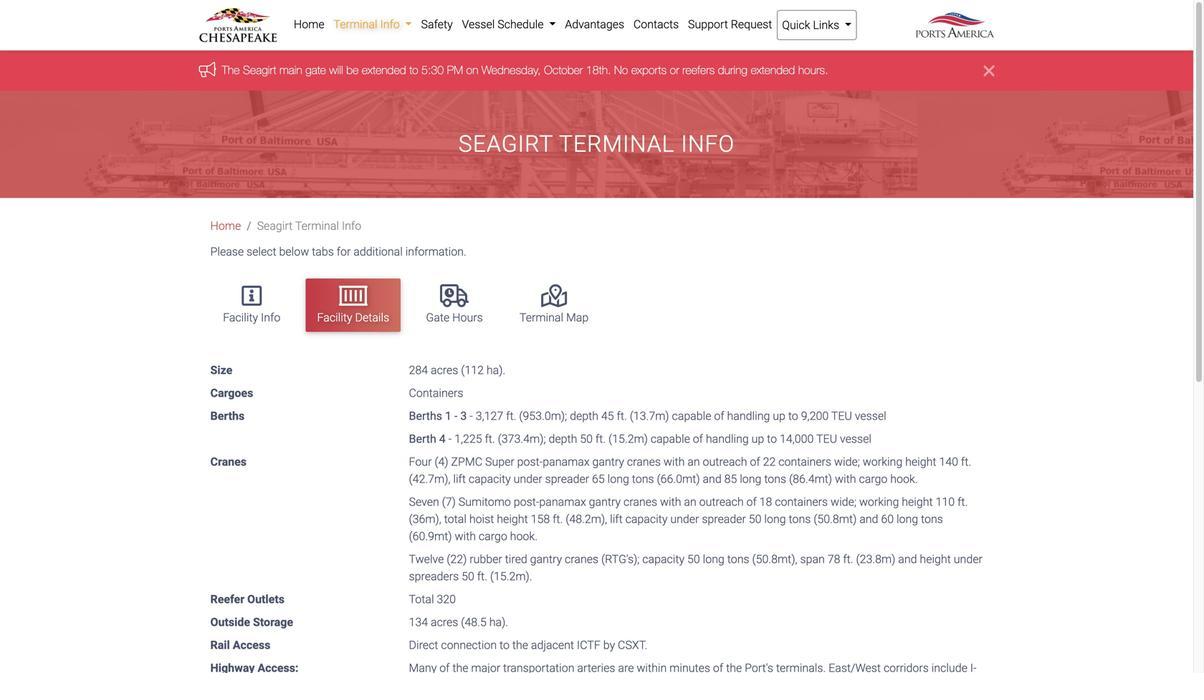 Task type: vqa. For each thing, say whether or not it's contained in the screenshot.
bottom the containers
yes



Task type: locate. For each thing, give the bounding box(es) containing it.
under down (66.0mt)
[[671, 513, 699, 527]]

seven
[[409, 496, 439, 509]]

teu down 9,200
[[817, 433, 838, 446]]

1 horizontal spatial up
[[773, 410, 786, 423]]

ha). right (48.5
[[489, 616, 508, 630]]

seagirt
[[243, 63, 276, 77], [459, 131, 553, 158], [257, 219, 293, 233]]

sumitomo
[[459, 496, 511, 509]]

height inside twelve (22) rubber tired gantry cranes (rtg's); capacity 50 long tons (50.8mt), span 78 ft. (23.8m) and height under spreaders 50 ft. (15.2m).
[[920, 553, 951, 567]]

panamax inside seven (7) sumitomo post-panamax gantry cranes with an outreach of 18 containers wide; working height 110 ft. (36m), total hoist height 158 ft. (48.2m), lift capacity under spreader 50 long tons (50.8mt) and 60 long tons (60.9mt) with cargo hook.
[[539, 496, 586, 509]]

1 vertical spatial containers
[[775, 496, 828, 509]]

cargo inside seven (7) sumitomo post-panamax gantry cranes with an outreach of 18 containers wide; working height 110 ft. (36m), total hoist height 158 ft. (48.2m), lift capacity under spreader 50 long tons (50.8mt) and 60 long tons (60.9mt) with cargo hook.
[[479, 530, 507, 544]]

handling up 22
[[727, 410, 770, 423]]

cargo
[[859, 473, 888, 487], [479, 530, 507, 544]]

(22)
[[447, 553, 467, 567]]

ha).
[[487, 364, 506, 378], [489, 616, 508, 630]]

ft. right 140 on the right of the page
[[961, 456, 972, 469]]

1 berths from the left
[[210, 410, 245, 423]]

home
[[294, 18, 325, 31], [210, 219, 241, 233]]

info
[[380, 18, 400, 31], [681, 131, 735, 158], [342, 219, 361, 233], [261, 311, 281, 325]]

gantry inside twelve (22) rubber tired gantry cranes (rtg's); capacity 50 long tons (50.8mt), span 78 ft. (23.8m) and height under spreaders 50 ft. (15.2m).
[[530, 553, 562, 567]]

ft. inside four (4) zpmc super post-panamax gantry cranes with an outreach of 22 containers wide; working height 140 ft. (42.7m), lift capacity under spreader 65 long tons (66.0mt) and 85 long tons (86.4mt) with cargo hook.
[[961, 456, 972, 469]]

0 horizontal spatial under
[[514, 473, 543, 487]]

under down 110
[[954, 553, 983, 567]]

0 vertical spatial and
[[703, 473, 722, 487]]

panamax down (373.4m);
[[543, 456, 590, 469]]

50 down 18
[[749, 513, 762, 527]]

1 horizontal spatial lift
[[610, 513, 623, 527]]

wednesday,
[[482, 63, 541, 77]]

acres up containers
[[431, 364, 458, 378]]

1,225
[[455, 433, 482, 446]]

info inside tab list
[[261, 311, 281, 325]]

four (4) zpmc super post-panamax gantry cranes with an outreach of 22 containers wide; working height 140 ft. (42.7m), lift capacity under spreader 65 long tons (66.0mt) and 85 long tons (86.4mt) with cargo hook.
[[409, 456, 972, 487]]

containers up "(86.4mt)"
[[779, 456, 832, 469]]

tab list
[[205, 272, 995, 339]]

the
[[222, 63, 240, 77]]

0 vertical spatial post-
[[517, 456, 543, 469]]

post- inside seven (7) sumitomo post-panamax gantry cranes with an outreach of 18 containers wide; working height 110 ft. (36m), total hoist height 158 ft. (48.2m), lift capacity under spreader 50 long tons (50.8mt) and 60 long tons (60.9mt) with cargo hook.
[[514, 496, 539, 509]]

containers down "(86.4mt)"
[[775, 496, 828, 509]]

1 vertical spatial an
[[684, 496, 697, 509]]

284 acres (112 ha).
[[409, 364, 506, 378]]

long inside twelve (22) rubber tired gantry cranes (rtg's); capacity 50 long tons (50.8mt), span 78 ft. (23.8m) and height under spreaders 50 ft. (15.2m).
[[703, 553, 725, 567]]

0 horizontal spatial extended
[[362, 63, 406, 77]]

0 vertical spatial cranes
[[627, 456, 661, 469]]

ictf
[[577, 639, 601, 653]]

acres
[[431, 364, 458, 378], [431, 616, 458, 630]]

advantages link
[[561, 10, 629, 39]]

1 vertical spatial capable
[[651, 433, 690, 446]]

1 vertical spatial vessel
[[840, 433, 872, 446]]

1 vertical spatial panamax
[[539, 496, 586, 509]]

0 vertical spatial capacity
[[469, 473, 511, 487]]

rail
[[210, 639, 230, 653]]

spreaders
[[409, 570, 459, 584]]

the
[[512, 639, 528, 653]]

under down super on the bottom of the page
[[514, 473, 543, 487]]

1 vertical spatial gantry
[[589, 496, 621, 509]]

october
[[544, 63, 583, 77]]

(15.2m).
[[490, 570, 532, 584]]

to left 5:30
[[409, 63, 418, 77]]

2 vertical spatial capacity
[[643, 553, 685, 567]]

outlets
[[247, 593, 285, 607]]

capacity up (rtg's);
[[626, 513, 668, 527]]

0 vertical spatial panamax
[[543, 456, 590, 469]]

capacity
[[469, 473, 511, 487], [626, 513, 668, 527], [643, 553, 685, 567]]

lift inside seven (7) sumitomo post-panamax gantry cranes with an outreach of 18 containers wide; working height 110 ft. (36m), total hoist height 158 ft. (48.2m), lift capacity under spreader 50 long tons (50.8mt) and 60 long tons (60.9mt) with cargo hook.
[[610, 513, 623, 527]]

1 horizontal spatial spreader
[[702, 513, 746, 527]]

handling up 85
[[706, 433, 749, 446]]

an
[[688, 456, 700, 469], [684, 496, 697, 509]]

facility
[[223, 311, 258, 325], [317, 311, 352, 325]]

facility inside "link"
[[317, 311, 352, 325]]

0 vertical spatial gantry
[[593, 456, 624, 469]]

depth down (953.0m);
[[549, 433, 577, 446]]

(42.7m),
[[409, 473, 451, 487]]

tired
[[505, 553, 528, 567]]

0 vertical spatial outreach
[[703, 456, 747, 469]]

gantry up the 65 on the bottom of page
[[593, 456, 624, 469]]

extended right the be
[[362, 63, 406, 77]]

seagirt inside alert
[[243, 63, 276, 77]]

vessel right 9,200
[[855, 410, 887, 423]]

the seagirt main gate will be extended to 5:30 pm on wednesday, october 18th.  no exports or reefers during extended hours.
[[222, 63, 828, 77]]

details
[[355, 311, 389, 325]]

facility for facility info
[[223, 311, 258, 325]]

1 vertical spatial and
[[860, 513, 879, 527]]

1 vertical spatial seagirt
[[459, 131, 553, 158]]

depth left 45 on the bottom of page
[[570, 410, 599, 423]]

with
[[664, 456, 685, 469], [835, 473, 856, 487], [660, 496, 681, 509], [455, 530, 476, 544]]

outreach inside seven (7) sumitomo post-panamax gantry cranes with an outreach of 18 containers wide; working height 110 ft. (36m), total hoist height 158 ft. (48.2m), lift capacity under spreader 50 long tons (50.8mt) and 60 long tons (60.9mt) with cargo hook.
[[699, 496, 744, 509]]

cargo up 60
[[859, 473, 888, 487]]

height down 110
[[920, 553, 951, 567]]

0 vertical spatial cargo
[[859, 473, 888, 487]]

tons left (66.0mt)
[[632, 473, 654, 487]]

wide;
[[834, 456, 860, 469], [831, 496, 857, 509]]

twelve
[[409, 553, 444, 567]]

65
[[592, 473, 605, 487]]

capacity right (rtg's);
[[643, 553, 685, 567]]

height left 140 on the right of the page
[[906, 456, 937, 469]]

tons left (50.8mt),
[[728, 553, 750, 567]]

under inside four (4) zpmc super post-panamax gantry cranes with an outreach of 22 containers wide; working height 140 ft. (42.7m), lift capacity under spreader 65 long tons (66.0mt) and 85 long tons (86.4mt) with cargo hook.
[[514, 473, 543, 487]]

(48.5
[[461, 616, 487, 630]]

containers
[[409, 387, 463, 400]]

with down total
[[455, 530, 476, 544]]

and right '(23.8m)'
[[899, 553, 917, 567]]

ha). right (112
[[487, 364, 506, 378]]

0 horizontal spatial spreader
[[545, 473, 589, 487]]

(7)
[[442, 496, 456, 509]]

direct
[[409, 639, 438, 653]]

berth 4 - 1,225 ft. (373.4m); depth 50 ft. (15.2m) capable of handling up to 14,000 teu vessel
[[409, 433, 872, 446]]

depth
[[570, 410, 599, 423], [549, 433, 577, 446]]

size
[[210, 364, 232, 378]]

long right 60
[[897, 513, 919, 527]]

spreader down 85
[[702, 513, 746, 527]]

under inside twelve (22) rubber tired gantry cranes (rtg's); capacity 50 long tons (50.8mt), span 78 ft. (23.8m) and height under spreaders 50 ft. (15.2m).
[[954, 553, 983, 567]]

acres for 134
[[431, 616, 458, 630]]

working
[[863, 456, 903, 469], [860, 496, 899, 509]]

tons down 110
[[921, 513, 943, 527]]

0 vertical spatial home
[[294, 18, 325, 31]]

terminal map
[[520, 311, 589, 325]]

quick
[[782, 18, 810, 32]]

working inside seven (7) sumitomo post-panamax gantry cranes with an outreach of 18 containers wide; working height 110 ft. (36m), total hoist height 158 ft. (48.2m), lift capacity under spreader 50 long tons (50.8mt) and 60 long tons (60.9mt) with cargo hook.
[[860, 496, 899, 509]]

cranes down (66.0mt)
[[624, 496, 657, 509]]

hoist
[[469, 513, 494, 527]]

cranes inside four (4) zpmc super post-panamax gantry cranes with an outreach of 22 containers wide; working height 140 ft. (42.7m), lift capacity under spreader 65 long tons (66.0mt) and 85 long tons (86.4mt) with cargo hook.
[[627, 456, 661, 469]]

zpmc
[[451, 456, 483, 469]]

extended right during
[[751, 63, 795, 77]]

0 horizontal spatial home link
[[210, 219, 241, 233]]

containers
[[779, 456, 832, 469], [775, 496, 828, 509]]

2 vertical spatial seagirt
[[257, 219, 293, 233]]

panamax inside four (4) zpmc super post-panamax gantry cranes with an outreach of 22 containers wide; working height 140 ft. (42.7m), lift capacity under spreader 65 long tons (66.0mt) and 85 long tons (86.4mt) with cargo hook.
[[543, 456, 590, 469]]

facility up size
[[223, 311, 258, 325]]

5:30
[[422, 63, 444, 77]]

1 extended from the left
[[362, 63, 406, 77]]

hook. up 60
[[891, 473, 918, 487]]

2 horizontal spatial under
[[954, 553, 983, 567]]

of inside four (4) zpmc super post-panamax gantry cranes with an outreach of 22 containers wide; working height 140 ft. (42.7m), lift capacity under spreader 65 long tons (66.0mt) and 85 long tons (86.4mt) with cargo hook.
[[750, 456, 760, 469]]

1 vertical spatial capacity
[[626, 513, 668, 527]]

0 vertical spatial lift
[[453, 473, 466, 487]]

0 vertical spatial wide;
[[834, 456, 860, 469]]

capacity inside twelve (22) rubber tired gantry cranes (rtg's); capacity 50 long tons (50.8mt), span 78 ft. (23.8m) and height under spreaders 50 ft. (15.2m).
[[643, 553, 685, 567]]

terminal info
[[334, 18, 403, 31]]

capacity inside four (4) zpmc super post-panamax gantry cranes with an outreach of 22 containers wide; working height 140 ft. (42.7m), lift capacity under spreader 65 long tons (66.0mt) and 85 long tons (86.4mt) with cargo hook.
[[469, 473, 511, 487]]

1 vertical spatial home link
[[210, 219, 241, 233]]

support
[[688, 18, 728, 31]]

2 facility from the left
[[317, 311, 352, 325]]

0 vertical spatial working
[[863, 456, 903, 469]]

outreach up 85
[[703, 456, 747, 469]]

post-
[[517, 456, 543, 469], [514, 496, 539, 509]]

under
[[514, 473, 543, 487], [671, 513, 699, 527], [954, 553, 983, 567]]

0 horizontal spatial hook.
[[510, 530, 538, 544]]

rubber
[[470, 553, 502, 567]]

panamax
[[543, 456, 590, 469], [539, 496, 586, 509]]

2 vertical spatial under
[[954, 553, 983, 567]]

cranes inside seven (7) sumitomo post-panamax gantry cranes with an outreach of 18 containers wide; working height 110 ft. (36m), total hoist height 158 ft. (48.2m), lift capacity under spreader 50 long tons (50.8mt) and 60 long tons (60.9mt) with cargo hook.
[[624, 496, 657, 509]]

home up please on the left
[[210, 219, 241, 233]]

1 facility from the left
[[223, 311, 258, 325]]

hours.
[[798, 63, 828, 77]]

home for home link to the left
[[210, 219, 241, 233]]

ft. right 1,225
[[485, 433, 495, 446]]

lift down zpmc
[[453, 473, 466, 487]]

long down seven (7) sumitomo post-panamax gantry cranes with an outreach of 18 containers wide; working height 110 ft. (36m), total hoist height 158 ft. (48.2m), lift capacity under spreader 50 long tons (50.8mt) and 60 long tons (60.9mt) with cargo hook.
[[703, 553, 725, 567]]

ft. right 78
[[843, 553, 854, 567]]

18th.
[[586, 63, 611, 77]]

hook. inside seven (7) sumitomo post-panamax gantry cranes with an outreach of 18 containers wide; working height 110 ft. (36m), total hoist height 158 ft. (48.2m), lift capacity under spreader 50 long tons (50.8mt) and 60 long tons (60.9mt) with cargo hook.
[[510, 530, 538, 544]]

0 horizontal spatial -
[[449, 433, 452, 446]]

1 vertical spatial hook.
[[510, 530, 538, 544]]

cranes down berth 4 - 1,225 ft. (373.4m); depth 50 ft. (15.2m) capable of handling up to 14,000 teu vessel
[[627, 456, 661, 469]]

spreader
[[545, 473, 589, 487], [702, 513, 746, 527]]

request
[[731, 18, 772, 31]]

terminal
[[334, 18, 378, 31], [559, 131, 675, 158], [295, 219, 339, 233], [520, 311, 564, 325]]

handling
[[727, 410, 770, 423], [706, 433, 749, 446]]

an inside seven (7) sumitomo post-panamax gantry cranes with an outreach of 18 containers wide; working height 110 ft. (36m), total hoist height 158 ft. (48.2m), lift capacity under spreader 50 long tons (50.8mt) and 60 long tons (60.9mt) with cargo hook.
[[684, 496, 697, 509]]

1 horizontal spatial home
[[294, 18, 325, 31]]

4
[[439, 433, 446, 446]]

1 vertical spatial spreader
[[702, 513, 746, 527]]

1 vertical spatial post-
[[514, 496, 539, 509]]

0 vertical spatial ha).
[[487, 364, 506, 378]]

0 horizontal spatial up
[[752, 433, 764, 446]]

2 berths from the left
[[409, 410, 442, 423]]

0 vertical spatial under
[[514, 473, 543, 487]]

1 vertical spatial wide;
[[831, 496, 857, 509]]

home for the rightmost home link
[[294, 18, 325, 31]]

and
[[703, 473, 722, 487], [860, 513, 879, 527], [899, 553, 917, 567]]

1 horizontal spatial berths
[[409, 410, 442, 423]]

vessel
[[855, 410, 887, 423], [840, 433, 872, 446]]

1 vertical spatial home
[[210, 219, 241, 233]]

home link up gate
[[289, 10, 329, 39]]

140
[[940, 456, 959, 469]]

to
[[409, 63, 418, 77], [789, 410, 799, 423], [767, 433, 777, 446], [500, 639, 510, 653]]

adjacent
[[531, 639, 574, 653]]

- right 4
[[449, 433, 452, 446]]

an up (66.0mt)
[[688, 456, 700, 469]]

capacity inside seven (7) sumitomo post-panamax gantry cranes with an outreach of 18 containers wide; working height 110 ft. (36m), total hoist height 158 ft. (48.2m), lift capacity under spreader 50 long tons (50.8mt) and 60 long tons (60.9mt) with cargo hook.
[[626, 513, 668, 527]]

and left 85
[[703, 473, 722, 487]]

lift
[[453, 473, 466, 487], [610, 513, 623, 527]]

1 horizontal spatial and
[[860, 513, 879, 527]]

vessel right 14,000
[[840, 433, 872, 446]]

2 horizontal spatial and
[[899, 553, 917, 567]]

vessel schedule
[[462, 18, 547, 31]]

up up 14,000
[[773, 410, 786, 423]]

berths for berths
[[210, 410, 245, 423]]

1 acres from the top
[[431, 364, 458, 378]]

1 horizontal spatial facility
[[317, 311, 352, 325]]

0 vertical spatial containers
[[779, 456, 832, 469]]

0 vertical spatial spreader
[[545, 473, 589, 487]]

2 extended from the left
[[751, 63, 795, 77]]

the seagirt main gate will be extended to 5:30 pm on wednesday, october 18th.  no exports or reefers during extended hours. link
[[222, 63, 828, 77]]

110
[[936, 496, 955, 509]]

an down (66.0mt)
[[684, 496, 697, 509]]

acres for 284
[[431, 364, 458, 378]]

extended
[[362, 63, 406, 77], [751, 63, 795, 77]]

gantry down the 65 on the bottom of page
[[589, 496, 621, 509]]

50 down seven (7) sumitomo post-panamax gantry cranes with an outreach of 18 containers wide; working height 110 ft. (36m), total hoist height 158 ft. (48.2m), lift capacity under spreader 50 long tons (50.8mt) and 60 long tons (60.9mt) with cargo hook.
[[688, 553, 700, 567]]

up
[[773, 410, 786, 423], [752, 433, 764, 446]]

home link up please on the left
[[210, 219, 241, 233]]

contacts
[[634, 18, 679, 31]]

(4)
[[435, 456, 448, 469]]

and left 60
[[860, 513, 879, 527]]

0 vertical spatial an
[[688, 456, 700, 469]]

capable down (13.7m)
[[651, 433, 690, 446]]

0 horizontal spatial berths
[[210, 410, 245, 423]]

ft. right 110
[[958, 496, 968, 509]]

0 vertical spatial acres
[[431, 364, 458, 378]]

to inside alert
[[409, 63, 418, 77]]

2 vertical spatial cranes
[[565, 553, 599, 567]]

and inside four (4) zpmc super post-panamax gantry cranes with an outreach of 22 containers wide; working height 140 ft. (42.7m), lift capacity under spreader 65 long tons (66.0mt) and 85 long tons (86.4mt) with cargo hook.
[[703, 473, 722, 487]]

1 vertical spatial ha).
[[489, 616, 508, 630]]

acres down 320
[[431, 616, 458, 630]]

containers inside seven (7) sumitomo post-panamax gantry cranes with an outreach of 18 containers wide; working height 110 ft. (36m), total hoist height 158 ft. (48.2m), lift capacity under spreader 50 long tons (50.8mt) and 60 long tons (60.9mt) with cargo hook.
[[775, 496, 828, 509]]

gantry
[[593, 456, 624, 469], [589, 496, 621, 509], [530, 553, 562, 567]]

- right 1
[[455, 410, 458, 423]]

containers inside four (4) zpmc super post-panamax gantry cranes with an outreach of 22 containers wide; working height 140 ft. (42.7m), lift capacity under spreader 65 long tons (66.0mt) and 85 long tons (86.4mt) with cargo hook.
[[779, 456, 832, 469]]

capable right (13.7m)
[[672, 410, 712, 423]]

- right 3
[[470, 410, 473, 423]]

1 horizontal spatial extended
[[751, 63, 795, 77]]

berths down cargoes
[[210, 410, 245, 423]]

1 vertical spatial teu
[[817, 433, 838, 446]]

cranes
[[627, 456, 661, 469], [624, 496, 657, 509], [565, 553, 599, 567]]

tabs
[[312, 245, 334, 259]]

hook. inside four (4) zpmc super post-panamax gantry cranes with an outreach of 22 containers wide; working height 140 ft. (42.7m), lift capacity under spreader 65 long tons (66.0mt) and 85 long tons (86.4mt) with cargo hook.
[[891, 473, 918, 487]]

post- up 158
[[514, 496, 539, 509]]

0 horizontal spatial lift
[[453, 473, 466, 487]]

0 vertical spatial home link
[[289, 10, 329, 39]]

1 vertical spatial working
[[860, 496, 899, 509]]

1 horizontal spatial home link
[[289, 10, 329, 39]]

0 horizontal spatial cargo
[[479, 530, 507, 544]]

0 horizontal spatial home
[[210, 219, 241, 233]]

panamax up 158
[[539, 496, 586, 509]]

capacity down super on the bottom of the page
[[469, 473, 511, 487]]

0 vertical spatial vessel
[[855, 410, 887, 423]]

post- down (373.4m);
[[517, 456, 543, 469]]

2 vertical spatial gantry
[[530, 553, 562, 567]]

long right the 65 on the bottom of page
[[608, 473, 629, 487]]

0 vertical spatial seagirt
[[243, 63, 276, 77]]

vessel
[[462, 18, 495, 31]]

1 vertical spatial outreach
[[699, 496, 744, 509]]

cargo down hoist
[[479, 530, 507, 544]]

connection
[[441, 639, 497, 653]]

0 horizontal spatial facility
[[223, 311, 258, 325]]

home link
[[289, 10, 329, 39], [210, 219, 241, 233]]

to left 9,200
[[789, 410, 799, 423]]

up up 22
[[752, 433, 764, 446]]

1 vertical spatial up
[[752, 433, 764, 446]]

ha). for 134 acres (48.5 ha).
[[489, 616, 508, 630]]

1 vertical spatial seagirt terminal info
[[257, 219, 361, 233]]

lift right (48.2m), in the bottom of the page
[[610, 513, 623, 527]]

1 horizontal spatial cargo
[[859, 473, 888, 487]]

gantry right tired on the left bottom of page
[[530, 553, 562, 567]]

1 horizontal spatial under
[[671, 513, 699, 527]]

1 horizontal spatial hook.
[[891, 473, 918, 487]]

2 acres from the top
[[431, 616, 458, 630]]

1 vertical spatial acres
[[431, 616, 458, 630]]

cranes left (rtg's);
[[565, 553, 599, 567]]

bullhorn image
[[199, 62, 222, 77]]

the seagirt main gate will be extended to 5:30 pm on wednesday, october 18th.  no exports or reefers during extended hours. alert
[[0, 50, 1194, 91]]

hook. down 158
[[510, 530, 538, 544]]

(23.8m)
[[856, 553, 896, 567]]

1 horizontal spatial -
[[455, 410, 458, 423]]

1 vertical spatial lift
[[610, 513, 623, 527]]

1 vertical spatial cargo
[[479, 530, 507, 544]]

tons down 22
[[765, 473, 787, 487]]

0 horizontal spatial and
[[703, 473, 722, 487]]

to up 22
[[767, 433, 777, 446]]

1 vertical spatial cranes
[[624, 496, 657, 509]]

1 horizontal spatial seagirt terminal info
[[459, 131, 735, 158]]

9,200
[[801, 410, 829, 423]]

home up gate
[[294, 18, 325, 31]]

0 horizontal spatial seagirt terminal info
[[257, 219, 361, 233]]

berths left 1
[[409, 410, 442, 423]]

close image
[[984, 62, 995, 79]]

terminal info link
[[329, 10, 417, 39]]

spreader left the 65 on the bottom of page
[[545, 473, 589, 487]]

2 vertical spatial and
[[899, 553, 917, 567]]

1 vertical spatial under
[[671, 513, 699, 527]]

teu right 9,200
[[831, 410, 852, 423]]

0 vertical spatial hook.
[[891, 473, 918, 487]]

facility left details
[[317, 311, 352, 325]]

outreach down 85
[[699, 496, 744, 509]]

0 vertical spatial capable
[[672, 410, 712, 423]]



Task type: describe. For each thing, give the bounding box(es) containing it.
cranes
[[210, 456, 247, 469]]

cranes inside twelve (22) rubber tired gantry cranes (rtg's); capacity 50 long tons (50.8mt), span 78 ft. (23.8m) and height under spreaders 50 ft. (15.2m).
[[565, 553, 599, 567]]

access
[[233, 639, 271, 653]]

1
[[445, 410, 452, 423]]

ft. right 158
[[553, 513, 563, 527]]

four
[[409, 456, 432, 469]]

on
[[466, 63, 478, 77]]

0 vertical spatial seagirt terminal info
[[459, 131, 735, 158]]

map
[[566, 311, 589, 325]]

quick links link
[[777, 10, 857, 40]]

(48.2m),
[[566, 513, 607, 527]]

or
[[670, 63, 679, 77]]

outreach inside four (4) zpmc super post-panamax gantry cranes with an outreach of 22 containers wide; working height 140 ft. (42.7m), lift capacity under spreader 65 long tons (66.0mt) and 85 long tons (86.4mt) with cargo hook.
[[703, 456, 747, 469]]

(rtg's);
[[602, 553, 640, 567]]

pm
[[447, 63, 463, 77]]

50 inside seven (7) sumitomo post-panamax gantry cranes with an outreach of 18 containers wide; working height 110 ft. (36m), total hoist height 158 ft. (48.2m), lift capacity under spreader 50 long tons (50.8mt) and 60 long tons (60.9mt) with cargo hook.
[[749, 513, 762, 527]]

ft. right 3,127
[[506, 410, 516, 423]]

facility info link
[[212, 279, 292, 332]]

facility details
[[317, 311, 389, 325]]

berth
[[409, 433, 436, 446]]

for
[[337, 245, 351, 259]]

(50.8mt),
[[752, 553, 798, 567]]

78
[[828, 553, 841, 567]]

seven (7) sumitomo post-panamax gantry cranes with an outreach of 18 containers wide; working height 110 ft. (36m), total hoist height 158 ft. (48.2m), lift capacity under spreader 50 long tons (50.8mt) and 60 long tons (60.9mt) with cargo hook.
[[409, 496, 968, 544]]

vessel schedule link
[[457, 10, 561, 39]]

3
[[461, 410, 467, 423]]

height inside four (4) zpmc super post-panamax gantry cranes with an outreach of 22 containers wide; working height 140 ft. (42.7m), lift capacity under spreader 65 long tons (66.0mt) and 85 long tons (86.4mt) with cargo hook.
[[906, 456, 937, 469]]

tab list containing facility info
[[205, 272, 995, 339]]

twelve (22) rubber tired gantry cranes (rtg's); capacity 50 long tons (50.8mt), span 78 ft. (23.8m) and height under spreaders 50 ft. (15.2m).
[[409, 553, 983, 584]]

lift inside four (4) zpmc super post-panamax gantry cranes with an outreach of 22 containers wide; working height 140 ft. (42.7m), lift capacity under spreader 65 long tons (66.0mt) and 85 long tons (86.4mt) with cargo hook.
[[453, 473, 466, 487]]

of inside seven (7) sumitomo post-panamax gantry cranes with an outreach of 18 containers wide; working height 110 ft. (36m), total hoist height 158 ft. (48.2m), lift capacity under spreader 50 long tons (50.8mt) and 60 long tons (60.9mt) with cargo hook.
[[747, 496, 757, 509]]

tons inside twelve (22) rubber tired gantry cranes (rtg's); capacity 50 long tons (50.8mt), span 78 ft. (23.8m) and height under spreaders 50 ft. (15.2m).
[[728, 553, 750, 567]]

- for 1,225
[[449, 433, 452, 446]]

(373.4m);
[[498, 433, 546, 446]]

50 down (22) on the bottom of the page
[[462, 570, 474, 584]]

to left "the"
[[500, 639, 510, 653]]

under inside seven (7) sumitomo post-panamax gantry cranes with an outreach of 18 containers wide; working height 110 ft. (36m), total hoist height 158 ft. (48.2m), lift capacity under spreader 50 long tons (50.8mt) and 60 long tons (60.9mt) with cargo hook.
[[671, 513, 699, 527]]

support request
[[688, 18, 772, 31]]

158
[[531, 513, 550, 527]]

direct connection to the adjacent ictf by csxt.
[[409, 639, 648, 653]]

outside
[[210, 616, 250, 630]]

ft. down 45 on the bottom of page
[[596, 433, 606, 446]]

60
[[881, 513, 894, 527]]

134
[[409, 616, 428, 630]]

22
[[763, 456, 776, 469]]

below
[[279, 245, 309, 259]]

gantry inside four (4) zpmc super post-panamax gantry cranes with an outreach of 22 containers wide; working height 140 ft. (42.7m), lift capacity under spreader 65 long tons (66.0mt) and 85 long tons (86.4mt) with cargo hook.
[[593, 456, 624, 469]]

45
[[601, 410, 614, 423]]

please
[[210, 245, 244, 259]]

cargoes
[[210, 387, 253, 400]]

safety
[[421, 18, 453, 31]]

gate
[[426, 311, 450, 325]]

schedule
[[498, 18, 544, 31]]

wide; inside four (4) zpmc super post-panamax gantry cranes with an outreach of 22 containers wide; working height 140 ft. (42.7m), lift capacity under spreader 65 long tons (66.0mt) and 85 long tons (86.4mt) with cargo hook.
[[834, 456, 860, 469]]

please select below tabs for additional information.
[[210, 245, 467, 259]]

gate hours
[[426, 311, 483, 325]]

(36m),
[[409, 513, 441, 527]]

tons left (50.8mt)
[[789, 513, 811, 527]]

will
[[329, 63, 343, 77]]

facility for facility details
[[317, 311, 352, 325]]

hours
[[453, 311, 483, 325]]

main
[[280, 63, 302, 77]]

long right 85
[[740, 473, 762, 487]]

and inside twelve (22) rubber tired gantry cranes (rtg's); capacity 50 long tons (50.8mt), span 78 ft. (23.8m) and height under spreaders 50 ft. (15.2m).
[[899, 553, 917, 567]]

gate
[[305, 63, 326, 77]]

csxt.
[[618, 639, 648, 653]]

134 acres (48.5 ha).
[[409, 616, 508, 630]]

long down 18
[[765, 513, 786, 527]]

with right "(86.4mt)"
[[835, 473, 856, 487]]

facility details link
[[306, 279, 401, 332]]

berths for berths 1 - 3 - 3,127 ft. (953.0m); depth 45 ft. (13.7m) capable of handling up to 9,200 teu vessel
[[409, 410, 442, 423]]

(953.0m);
[[519, 410, 567, 423]]

exports
[[632, 63, 667, 77]]

an inside four (4) zpmc super post-panamax gantry cranes with an outreach of 22 containers wide; working height 140 ft. (42.7m), lift capacity under spreader 65 long tons (66.0mt) and 85 long tons (86.4mt) with cargo hook.
[[688, 456, 700, 469]]

terminal map link
[[508, 279, 600, 332]]

facility info
[[223, 311, 281, 325]]

ft. right 45 on the bottom of page
[[617, 410, 627, 423]]

with down (66.0mt)
[[660, 496, 681, 509]]

284
[[409, 364, 428, 378]]

0 vertical spatial depth
[[570, 410, 599, 423]]

spreader inside four (4) zpmc super post-panamax gantry cranes with an outreach of 22 containers wide; working height 140 ft. (42.7m), lift capacity under spreader 65 long tons (66.0mt) and 85 long tons (86.4mt) with cargo hook.
[[545, 473, 589, 487]]

cargo inside four (4) zpmc super post-panamax gantry cranes with an outreach of 22 containers wide; working height 140 ft. (42.7m), lift capacity under spreader 65 long tons (66.0mt) and 85 long tons (86.4mt) with cargo hook.
[[859, 473, 888, 487]]

ha). for 284 acres (112 ha).
[[487, 364, 506, 378]]

(112
[[461, 364, 484, 378]]

super
[[485, 456, 515, 469]]

and inside seven (7) sumitomo post-panamax gantry cranes with an outreach of 18 containers wide; working height 110 ft. (36m), total hoist height 158 ft. (48.2m), lift capacity under spreader 50 long tons (50.8mt) and 60 long tons (60.9mt) with cargo hook.
[[860, 513, 879, 527]]

0 vertical spatial teu
[[831, 410, 852, 423]]

gate hours link
[[415, 279, 495, 332]]

- for 3
[[455, 410, 458, 423]]

storage
[[253, 616, 293, 630]]

with up (66.0mt)
[[664, 456, 685, 469]]

0 vertical spatial up
[[773, 410, 786, 423]]

be
[[346, 63, 359, 77]]

height left 110
[[902, 496, 933, 509]]

320
[[437, 593, 456, 607]]

2 horizontal spatial -
[[470, 410, 473, 423]]

reefers
[[683, 63, 715, 77]]

(66.0mt)
[[657, 473, 700, 487]]

50 left (15.2m)
[[580, 433, 593, 446]]

working inside four (4) zpmc super post-panamax gantry cranes with an outreach of 22 containers wide; working height 140 ft. (42.7m), lift capacity under spreader 65 long tons (66.0mt) and 85 long tons (86.4mt) with cargo hook.
[[863, 456, 903, 469]]

spreader inside seven (7) sumitomo post-panamax gantry cranes with an outreach of 18 containers wide; working height 110 ft. (36m), total hoist height 158 ft. (48.2m), lift capacity under spreader 50 long tons (50.8mt) and 60 long tons (60.9mt) with cargo hook.
[[702, 513, 746, 527]]

outside storage
[[210, 616, 293, 630]]

18
[[760, 496, 772, 509]]

total
[[444, 513, 467, 527]]

terminal inside tab list
[[520, 311, 564, 325]]

0 vertical spatial handling
[[727, 410, 770, 423]]

no
[[614, 63, 628, 77]]

reefer
[[210, 593, 245, 607]]

(86.4mt)
[[789, 473, 832, 487]]

ft. down the rubber
[[477, 570, 487, 584]]

post- inside four (4) zpmc super post-panamax gantry cranes with an outreach of 22 containers wide; working height 140 ft. (42.7m), lift capacity under spreader 65 long tons (66.0mt) and 85 long tons (86.4mt) with cargo hook.
[[517, 456, 543, 469]]

safety link
[[417, 10, 457, 39]]

3,127
[[476, 410, 503, 423]]

gantry inside seven (7) sumitomo post-panamax gantry cranes with an outreach of 18 containers wide; working height 110 ft. (36m), total hoist height 158 ft. (48.2m), lift capacity under spreader 50 long tons (50.8mt) and 60 long tons (60.9mt) with cargo hook.
[[589, 496, 621, 509]]

span
[[800, 553, 825, 567]]

1 vertical spatial handling
[[706, 433, 749, 446]]

height left 158
[[497, 513, 528, 527]]

during
[[718, 63, 748, 77]]

support request link
[[684, 10, 777, 39]]

1 vertical spatial depth
[[549, 433, 577, 446]]

wide; inside seven (7) sumitomo post-panamax gantry cranes with an outreach of 18 containers wide; working height 110 ft. (36m), total hoist height 158 ft. (48.2m), lift capacity under spreader 50 long tons (50.8mt) and 60 long tons (60.9mt) with cargo hook.
[[831, 496, 857, 509]]

quick links
[[782, 18, 842, 32]]

(60.9mt)
[[409, 530, 452, 544]]

berths 1 - 3 - 3,127 ft. (953.0m); depth 45 ft. (13.7m) capable of handling up to 9,200 teu vessel
[[409, 410, 887, 423]]



